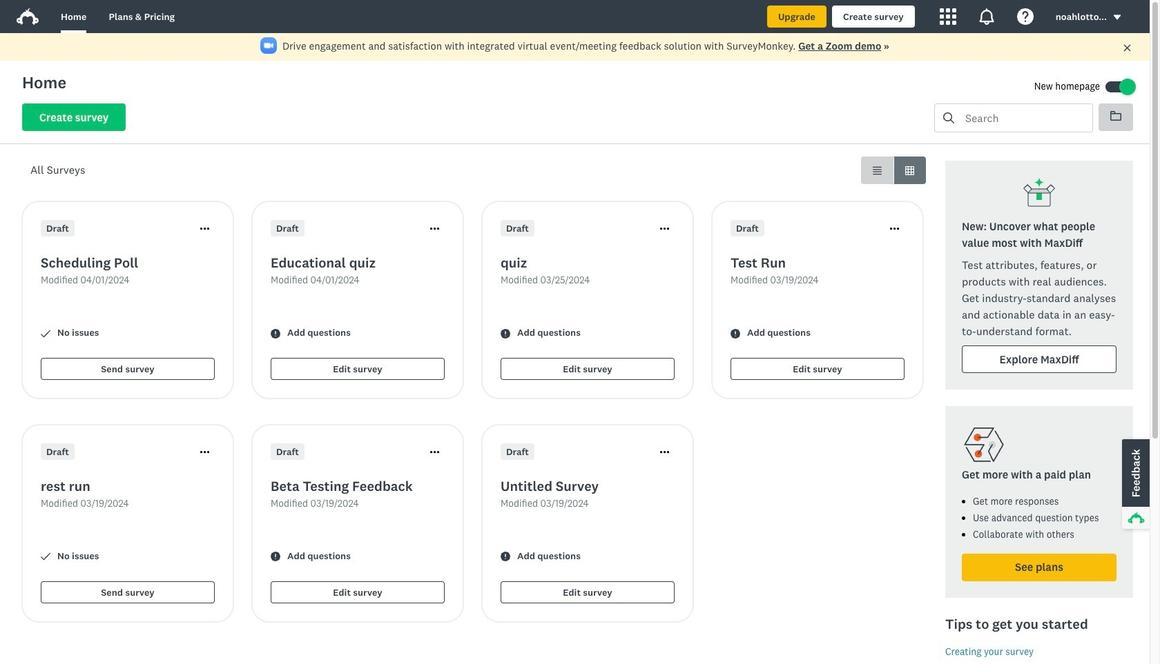 Task type: vqa. For each thing, say whether or not it's contained in the screenshot.
DocumentPlus image
no



Task type: locate. For each thing, give the bounding box(es) containing it.
1 vertical spatial no issues image
[[41, 553, 50, 562]]

brand logo image
[[17, 6, 39, 28], [17, 8, 39, 25]]

0 vertical spatial no issues image
[[41, 329, 50, 339]]

search image
[[943, 113, 954, 124], [943, 113, 954, 124]]

warning image
[[501, 329, 510, 339], [731, 329, 740, 339], [271, 553, 280, 562], [501, 553, 510, 562]]

no issues image
[[41, 329, 50, 339], [41, 553, 50, 562]]

products icon image
[[940, 8, 956, 25], [940, 8, 956, 25]]

group
[[861, 157, 926, 184]]

x image
[[1123, 44, 1132, 53]]

2 brand logo image from the top
[[17, 8, 39, 25]]

folders image
[[1110, 110, 1121, 122]]

dropdown arrow icon image
[[1112, 13, 1122, 22], [1114, 15, 1121, 20]]

max diff icon image
[[1023, 177, 1056, 211]]

folders image
[[1110, 111, 1121, 121]]



Task type: describe. For each thing, give the bounding box(es) containing it.
help icon image
[[1017, 8, 1034, 25]]

1 no issues image from the top
[[41, 329, 50, 339]]

notification center icon image
[[978, 8, 995, 25]]

2 no issues image from the top
[[41, 553, 50, 562]]

response based pricing icon image
[[962, 423, 1006, 467]]

warning image
[[271, 329, 280, 339]]

1 brand logo image from the top
[[17, 6, 39, 28]]

Search text field
[[954, 104, 1092, 132]]



